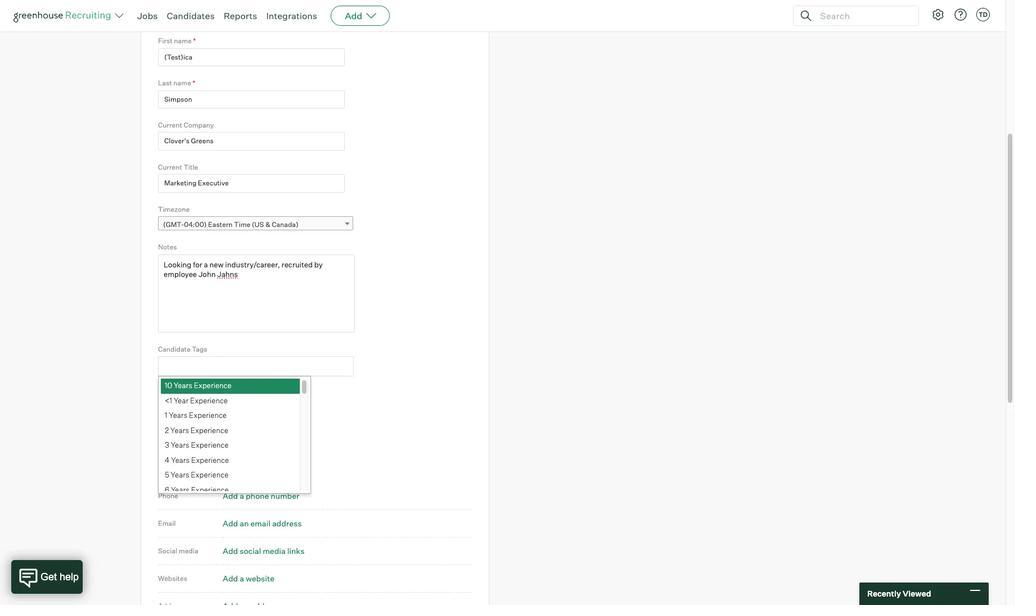 Task type: describe. For each thing, give the bounding box(es) containing it.
current for current company
[[158, 121, 182, 129]]

phone
[[246, 492, 269, 501]]

sign up for notifications for stage and status changes
[[169, 404, 305, 411]]

industry/career,
[[223, 261, 273, 269]]

0 vertical spatial company
[[199, 9, 246, 22]]

0 horizontal spatial media
[[179, 548, 198, 556]]

years for 1
[[169, 411, 187, 420]]

experience for 6 years experience
[[191, 486, 229, 495]]

4 years experience
[[165, 456, 229, 465]]

1
[[165, 411, 167, 420]]

candidates
[[167, 10, 215, 21]]

(gmt-
[[163, 221, 184, 229]]

1 vertical spatial company
[[184, 121, 214, 129]]

(gmt-04:00) eastern time (us & canada) link
[[158, 217, 353, 233]]

jobs
[[137, 10, 158, 21]]

experience for 4 years experience
[[191, 456, 229, 465]]

3
[[165, 441, 169, 450]]

current title
[[158, 163, 198, 171]]

3 years experience
[[165, 441, 229, 450]]

years for 2
[[171, 426, 189, 435]]

Search text field
[[817, 8, 908, 24]]

first name *
[[158, 37, 196, 45]]

* for first name *
[[193, 37, 196, 45]]

for right up
[[190, 404, 197, 411]]

6 years experience
[[165, 486, 229, 495]]

add an email address
[[223, 519, 302, 529]]

an
[[240, 519, 249, 529]]

2 years experience
[[165, 426, 228, 435]]

notes
[[158, 243, 177, 252]]

experience for 10 years experience
[[194, 382, 232, 391]]

time
[[234, 221, 250, 229]]

email
[[158, 520, 176, 528]]

current company
[[158, 121, 214, 129]]

Follow candidate checkbox
[[160, 390, 168, 397]]

candidates link
[[167, 10, 215, 21]]

follow candidate
[[171, 391, 224, 399]]

1 years experience
[[165, 411, 227, 420]]

(us
[[252, 221, 264, 229]]

recently viewed
[[867, 590, 931, 599]]

social
[[158, 548, 177, 556]]

add social media links
[[223, 547, 305, 557]]

years for 3
[[171, 441, 189, 450]]

a for add a website
[[240, 575, 244, 584]]

years for 5
[[171, 471, 189, 480]]

greenhouse recruiting image
[[14, 9, 115, 23]]

1 horizontal spatial &
[[265, 221, 270, 229]]

candidate
[[193, 391, 224, 399]]

experience for 1 years experience
[[189, 411, 227, 420]]

<1 year experience
[[165, 396, 228, 405]]

add for add a phone number
[[223, 492, 238, 501]]

a for add a phone number
[[240, 492, 244, 501]]

(gmt-04:00) eastern time (us & canada)
[[163, 221, 298, 229]]

links
[[287, 547, 305, 557]]

experience for 3 years experience
[[191, 441, 229, 450]]

number
[[271, 492, 299, 501]]

name for last
[[173, 79, 191, 87]]

new
[[208, 261, 221, 269]]

add for add a website
[[223, 575, 238, 584]]

6 years experience option
[[161, 484, 300, 499]]

=
[[162, 425, 167, 434]]

2
[[165, 426, 169, 435]]

phone
[[158, 492, 178, 501]]

year
[[174, 396, 189, 405]]

looking
[[164, 261, 189, 269]]

4
[[165, 456, 170, 465]]

configure image
[[932, 8, 945, 21]]

1 horizontal spatial media
[[263, 547, 286, 557]]

04:00)
[[184, 221, 207, 229]]

websites
[[158, 575, 187, 584]]

2 years experience option
[[161, 424, 300, 439]]

reports link
[[224, 10, 257, 21]]

years for 6
[[171, 486, 189, 495]]

name
[[158, 9, 187, 22]]

for left stage
[[231, 404, 238, 411]]

tags
[[192, 345, 207, 354]]

by
[[306, 261, 314, 269]]



Task type: vqa. For each thing, say whether or not it's contained in the screenshot.
the rightmost Garcia
no



Task type: locate. For each thing, give the bounding box(es) containing it.
a left 'new'
[[202, 261, 206, 269]]

john
[[349, 261, 365, 269]]

3 years experience option
[[161, 439, 300, 454]]

sign
[[169, 404, 181, 411]]

integrations
[[266, 10, 317, 21]]

notifications
[[198, 404, 230, 411]]

5
[[165, 471, 169, 480]]

* down candidates
[[193, 37, 196, 45]]

1 vertical spatial *
[[193, 79, 195, 87]]

experience
[[194, 382, 232, 391], [190, 396, 228, 405], [189, 411, 227, 420], [191, 426, 228, 435], [191, 441, 229, 450], [191, 456, 229, 465], [191, 471, 229, 480], [191, 486, 229, 495]]

5 years experience option
[[161, 469, 300, 484]]

0 vertical spatial name
[[174, 37, 192, 45]]

name
[[174, 37, 192, 45], [173, 79, 191, 87]]

*
[[193, 37, 196, 45], [193, 79, 195, 87], [158, 426, 161, 434]]

website
[[246, 575, 274, 584]]

experience up 4 years experience
[[191, 441, 229, 450]]

jahns­
[[367, 261, 387, 269]]

add social media links link
[[223, 547, 305, 557]]

1 vertical spatial name
[[173, 79, 191, 87]]

up
[[182, 404, 189, 411]]

2 current from the top
[[158, 163, 182, 171]]

experience for 5 years experience
[[191, 471, 229, 480]]

timezone
[[158, 205, 190, 214]]

1 vertical spatial &
[[265, 221, 270, 229]]

for
[[191, 261, 200, 269], [190, 404, 197, 411], [231, 404, 238, 411]]

a
[[202, 261, 206, 269], [240, 492, 244, 501], [240, 575, 244, 584]]

years right 3
[[171, 441, 189, 450]]

experience down 5 years experience
[[191, 486, 229, 495]]

add for add social media links
[[223, 547, 238, 557]]

integrations link
[[266, 10, 317, 21]]

<1
[[165, 396, 172, 405]]

1 vertical spatial current
[[158, 163, 182, 171]]

experience down '10 years experience'
[[190, 396, 228, 405]]

name right last
[[173, 79, 191, 87]]

media
[[263, 547, 286, 557], [179, 548, 198, 556]]

social
[[240, 547, 261, 557]]

add button
[[331, 6, 390, 26]]

a left "phone"
[[240, 492, 244, 501]]

eastern
[[208, 221, 233, 229]]

address
[[272, 519, 302, 529]]

None text field
[[158, 48, 345, 66], [158, 90, 345, 109], [158, 132, 345, 151], [158, 175, 345, 193], [159, 358, 350, 376], [158, 48, 345, 66], [158, 90, 345, 109], [158, 132, 345, 151], [158, 175, 345, 193], [159, 358, 350, 376]]

years right 2 at the left of page
[[171, 426, 189, 435]]

jobs link
[[137, 10, 158, 21]]

required
[[169, 425, 197, 434]]

for left 'new'
[[191, 261, 200, 269]]

current down last
[[158, 121, 182, 129]]

reports
[[224, 10, 257, 21]]

last
[[158, 79, 172, 87]]

candidate
[[158, 345, 191, 354]]

looking for a new industry/career, recruited by employee john jahns­
[[164, 261, 387, 269]]

10 years experience option
[[161, 379, 300, 394]]

years for 10
[[174, 382, 192, 391]]

social media
[[158, 548, 198, 556]]

viewed
[[903, 590, 931, 599]]

experience inside "option"
[[194, 382, 232, 391]]

last name *
[[158, 79, 195, 87]]

& right '(us'
[[265, 221, 270, 229]]

experience down 4 years experience
[[191, 471, 229, 480]]

add an email address link
[[223, 519, 302, 529]]

add for add
[[345, 10, 362, 21]]

1 years experience option
[[161, 409, 300, 424]]

add a website
[[223, 575, 274, 584]]

name right first
[[174, 37, 192, 45]]

* right last
[[193, 79, 195, 87]]

info
[[158, 463, 177, 475]]

candidate tags
[[158, 345, 207, 354]]

0 vertical spatial a
[[202, 261, 206, 269]]

name & company
[[158, 9, 246, 22]]

0 vertical spatial &
[[189, 9, 197, 22]]

* left the =
[[158, 426, 161, 434]]

add a website link
[[223, 575, 274, 584]]

0 vertical spatial *
[[193, 37, 196, 45]]

6
[[165, 486, 169, 495]]

years right 6
[[171, 486, 189, 495]]

years for 4
[[171, 456, 190, 465]]

employee
[[316, 261, 347, 269]]

media right "social"
[[179, 548, 198, 556]]

email
[[250, 519, 270, 529]]

changes
[[283, 404, 305, 411]]

* inside * = required
[[158, 426, 161, 434]]

current left title
[[158, 163, 182, 171]]

stage
[[239, 404, 254, 411]]

add
[[345, 10, 362, 21], [223, 492, 238, 501], [223, 519, 238, 529], [223, 547, 238, 557], [223, 575, 238, 584]]

current for current title
[[158, 163, 182, 171]]

add inside popup button
[[345, 10, 362, 21]]

recently
[[867, 590, 901, 599]]

<1 year experience option
[[161, 394, 300, 409]]

canada)
[[272, 221, 298, 229]]

5 years experience
[[165, 471, 229, 480]]

experience down 3 years experience
[[191, 456, 229, 465]]

2 vertical spatial *
[[158, 426, 161, 434]]

* = required
[[158, 425, 197, 434]]

td button
[[977, 8, 990, 21]]

2 vertical spatial a
[[240, 575, 244, 584]]

1 vertical spatial a
[[240, 492, 244, 501]]

name for first
[[174, 37, 192, 45]]

Notes text field
[[158, 255, 355, 333]]

td button
[[974, 6, 992, 24]]

follow
[[171, 391, 191, 399]]

add a phone number link
[[223, 492, 299, 501]]

experience up notifications
[[194, 382, 232, 391]]

experience for <1 year experience
[[190, 396, 228, 405]]

current
[[158, 121, 182, 129], [158, 163, 182, 171]]

experience up 3 years experience
[[191, 426, 228, 435]]

status
[[266, 404, 282, 411]]

1 current from the top
[[158, 121, 182, 129]]

td
[[979, 11, 988, 19]]

4 years experience option
[[161, 454, 300, 469]]

add a phone number
[[223, 492, 299, 501]]

and
[[255, 404, 265, 411]]

experience down notifications
[[189, 411, 227, 420]]

years down the sign
[[169, 411, 187, 420]]

years right 4
[[171, 456, 190, 465]]

10 years experience
[[165, 382, 232, 391]]

a left website
[[240, 575, 244, 584]]

0 horizontal spatial &
[[189, 9, 197, 22]]

0 vertical spatial current
[[158, 121, 182, 129]]

title
[[184, 163, 198, 171]]

add for add an email address
[[223, 519, 238, 529]]

years inside "option"
[[174, 382, 192, 391]]

* for last name *
[[193, 79, 195, 87]]

first
[[158, 37, 173, 45]]

years right 10
[[174, 382, 192, 391]]

10
[[165, 382, 172, 391]]

recruited
[[275, 261, 304, 269]]

years right 5
[[171, 471, 189, 480]]

&
[[189, 9, 197, 22], [265, 221, 270, 229]]

years
[[174, 382, 192, 391], [169, 411, 187, 420], [171, 426, 189, 435], [171, 441, 189, 450], [171, 456, 190, 465], [171, 471, 189, 480], [171, 486, 189, 495]]

experience for 2 years experience
[[191, 426, 228, 435]]

media left links
[[263, 547, 286, 557]]

& right name
[[189, 9, 197, 22]]



